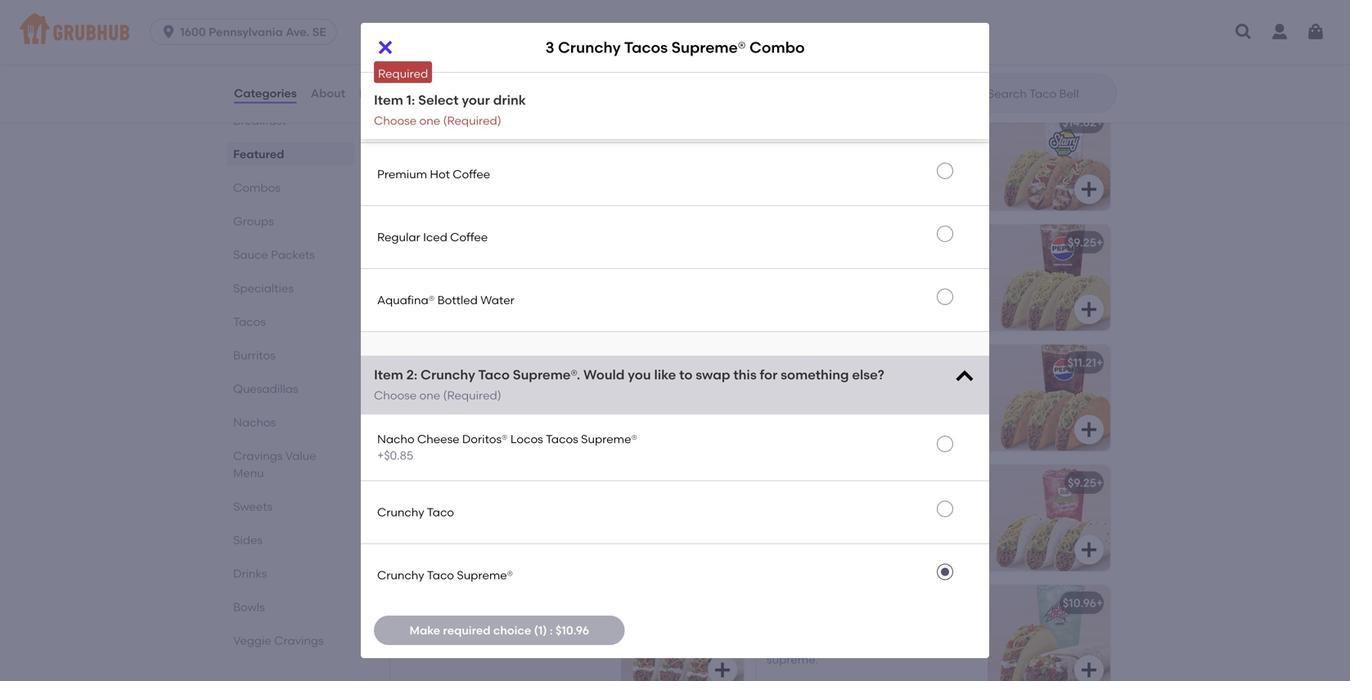 Task type: locate. For each thing, give the bounding box(es) containing it.
doritos® down served with a large drink and 3 tacos.
[[462, 432, 508, 446]]

2 $9.25 + from the top
[[1068, 476, 1103, 490]]

cinnabon left "your"
[[404, 104, 460, 118]]

1 horizontal spatial regular
[[830, 35, 870, 49]]

se
[[312, 25, 326, 39]]

cinnabon
[[400, 41, 455, 55], [404, 104, 460, 118]]

1 vertical spatial supreme.
[[767, 653, 818, 667]]

cheese right else?
[[888, 379, 930, 393]]

1 horizontal spatial tacos.
[[767, 276, 801, 289]]

1 horizontal spatial soft
[[776, 476, 799, 490]]

2 horizontal spatial nacho
[[848, 379, 885, 393]]

reviews
[[359, 86, 405, 100]]

nacho down "3 doritos® locos tacos combo"
[[848, 379, 885, 393]]

1 vertical spatial taco
[[931, 636, 956, 650]]

2 item from the top
[[374, 367, 403, 383]]

0 vertical spatial $10.96
[[696, 356, 730, 370]]

crunchy up three
[[377, 569, 424, 583]]

a
[[572, 35, 580, 49], [467, 139, 475, 153], [564, 139, 572, 153], [834, 139, 841, 153], [904, 155, 912, 169], [467, 259, 475, 273], [564, 259, 572, 273], [834, 259, 841, 273], [467, 379, 475, 393], [910, 396, 918, 410], [834, 500, 841, 513], [400, 533, 408, 547], [834, 620, 841, 634], [426, 636, 434, 650]]

cravings up menu at the left of page
[[233, 449, 283, 463]]

nachos bellgrande® combo image
[[621, 104, 744, 211]]

0 vertical spatial cheese
[[888, 379, 930, 393]]

1 horizontal spatial large
[[921, 396, 953, 410]]

nacho inside includes three nacho cheese doritos® locos tacos and a large drink.
[[848, 379, 885, 393]]

0 vertical spatial $9.25
[[1068, 236, 1097, 250]]

crunchy down +$0.85
[[377, 506, 424, 519]]

1 vertical spatial cinnabon
[[404, 104, 460, 118]]

large
[[834, 18, 863, 32], [400, 52, 429, 66], [478, 139, 506, 153], [478, 259, 506, 273], [844, 259, 873, 273], [478, 379, 506, 393], [844, 620, 873, 634], [436, 636, 465, 650]]

0 horizontal spatial $10.96
[[556, 624, 589, 638]]

doritos® right this
[[776, 356, 823, 370]]

with for served with a drink, 2 chicken chalupa supremes, and a regular crunchy taco.
[[808, 139, 831, 153]]

tacos down else?
[[850, 396, 883, 410]]

you
[[628, 367, 651, 383]]

supreme® down supreme
[[519, 516, 575, 530]]

1 horizontal spatial $10.96 +
[[1063, 597, 1103, 611]]

doritos®
[[776, 356, 823, 370], [767, 396, 812, 410], [462, 432, 508, 446], [410, 476, 456, 490], [400, 516, 446, 530]]

tacos down nacho cheese doritos® locos tacos supreme® +$0.85
[[495, 476, 528, 490]]

0 horizontal spatial soft
[[435, 620, 457, 634]]

cinnabon for iced
[[404, 104, 460, 118]]

locos inside the includes three nacho cheese doritos® locos tacos supreme® and a large drink.
[[448, 516, 481, 530]]

regular iced coffee
[[377, 230, 488, 244]]

+ for served with a large drink and 3 beef tacos.
[[1097, 236, 1103, 250]]

premium hot coffee
[[377, 167, 490, 181]]

crunchy
[[873, 35, 918, 49], [400, 155, 445, 169], [767, 172, 812, 186], [443, 276, 488, 289], [883, 636, 928, 650]]

Search Taco Bell search field
[[986, 86, 1111, 101]]

0 horizontal spatial hot
[[377, 41, 397, 55]]

includes one mexican pizza, two crunchy tacos supreme®, and a large fountain drink. button
[[390, 0, 744, 91]]

delights®
[[458, 41, 509, 55], [462, 104, 513, 118]]

crunchy down the item 1: select your drink choose one (required)
[[400, 155, 445, 169]]

cheese down served with a large drink and 3 tacos.
[[417, 432, 460, 446]]

3 crunchy tacos supreme® combo up served with a large drink and 3 tacos.
[[400, 356, 597, 370]]

3
[[545, 38, 554, 56], [931, 259, 937, 273], [400, 356, 407, 370], [767, 356, 774, 370], [564, 379, 571, 393], [400, 476, 407, 490], [767, 476, 774, 490], [899, 500, 906, 513]]

1 vertical spatial choose
[[374, 389, 417, 403]]

1 choose from the top
[[374, 114, 417, 128]]

1 horizontal spatial taco.
[[814, 172, 843, 186]]

$10.96 for burrito supreme® combo image
[[1063, 597, 1097, 611]]

make required choice (1) : $10.96
[[410, 624, 589, 638]]

crunchy taco supreme®
[[377, 569, 513, 583]]

soft right three
[[435, 620, 457, 634]]

combos
[[233, 181, 281, 195]]

large inside served with a large drink, beef burrito supreme and crunchy taco supreme.
[[844, 620, 873, 634]]

served for served with a large drink and 3 tacos.
[[400, 379, 438, 393]]

cinnabon up required on the left top
[[400, 41, 455, 55]]

and
[[547, 35, 569, 49], [539, 139, 561, 153], [879, 155, 901, 169], [539, 259, 561, 273], [906, 259, 928, 273], [539, 379, 561, 393], [886, 396, 908, 410], [875, 500, 897, 513], [578, 516, 600, 530], [858, 636, 880, 650]]

cinnabon inside 'button'
[[400, 41, 455, 55]]

includes right this
[[767, 379, 813, 393]]

1 vertical spatial tacos.
[[400, 396, 434, 410]]

0 vertical spatial taco.
[[920, 35, 949, 49]]

0 horizontal spatial supreme.
[[476, 155, 528, 169]]

three inside the includes three nacho cheese doritos® locos tacos supreme® and a large drink.
[[449, 500, 479, 513]]

2 horizontal spatial $10.96
[[1063, 597, 1097, 611]]

three soft taco supremes served with a large drink
[[400, 620, 585, 650]]

includes three nacho cheese doritos® locos tacos supreme® and a large drink.
[[400, 500, 600, 547]]

combo
[[750, 38, 805, 56], [518, 116, 560, 129], [532, 236, 574, 250], [555, 356, 597, 370], [897, 356, 939, 370], [584, 476, 625, 490], [837, 476, 879, 490]]

doritos® up "crunchy taco"
[[410, 476, 456, 490]]

svg image for $9.25
[[1079, 300, 1099, 320]]

0 vertical spatial soft
[[776, 476, 799, 490]]

1 vertical spatial delights®
[[462, 104, 513, 118]]

crunchy right 2: at the bottom left of the page
[[421, 367, 475, 383]]

drink, for crunchy
[[865, 18, 896, 32]]

0 vertical spatial includes
[[400, 18, 447, 32]]

1 vertical spatial cheese
[[417, 432, 460, 446]]

locos
[[826, 356, 859, 370], [815, 396, 848, 410], [511, 432, 543, 446], [459, 476, 492, 490], [448, 516, 481, 530]]

and inside served with a large drink and 3 tacos.
[[539, 379, 561, 393]]

served inside served with a large drink and 3 beef tacos.
[[767, 259, 805, 273]]

taco inside served with a large drink, beef burrito supreme and crunchy taco supreme.
[[931, 636, 956, 650]]

0 vertical spatial 3 crunchy tacos supreme® combo
[[545, 38, 805, 56]]

choose
[[374, 114, 417, 128], [374, 389, 417, 403]]

ave.
[[286, 25, 310, 39]]

sides
[[233, 534, 263, 547]]

cheese
[[888, 379, 930, 393], [417, 432, 460, 446], [521, 500, 564, 513]]

crunchy inside "button"
[[377, 569, 424, 583]]

locos down something
[[815, 396, 848, 410]]

1 horizontal spatial supreme.
[[767, 653, 818, 667]]

cravings value menu
[[233, 449, 316, 480]]

includes for includes three nacho cheese doritos® locos tacos supreme® and a large drink.
[[400, 500, 447, 513]]

drink, inside served with a large drink, beef burrito supreme and crunchy taco supreme.
[[876, 620, 906, 634]]

three down "3 doritos® locos tacos combo"
[[816, 379, 845, 393]]

1 vertical spatial $9.25
[[1068, 476, 1097, 490]]

burrito supreme® combo image
[[988, 586, 1111, 682]]

0 horizontal spatial large
[[410, 533, 443, 547]]

0 vertical spatial (required)
[[443, 114, 501, 128]]

three down 3 doritos® locos tacos supreme combo
[[449, 500, 479, 513]]

drink, inside served with a drink, 2 chicken chalupa supremes, and a regular crunchy taco.
[[844, 139, 875, 153]]

with for served with a large drink and a crunchy taco supreme.
[[441, 139, 464, 153]]

drink, for supremes,
[[844, 139, 875, 153]]

drink inside served with a large drink and 3 tacos.
[[509, 379, 537, 393]]

drink for served with a large drink and a crunchy taco supreme.
[[509, 139, 537, 153]]

drink.
[[481, 52, 511, 66], [767, 412, 797, 426], [445, 533, 476, 547]]

(required) up nacho cheese doritos® locos tacos supreme® +$0.85
[[443, 389, 501, 403]]

2 vertical spatial includes
[[400, 500, 447, 513]]

1 vertical spatial drink,
[[844, 139, 875, 153]]

would
[[584, 367, 625, 383]]

main navigation navigation
[[0, 0, 1350, 64]]

$9.25 + for served with a large drink and 3 beef tacos.
[[1068, 236, 1103, 250]]

crunchy right supreme at the bottom right of the page
[[883, 636, 928, 650]]

1 vertical spatial regular
[[914, 155, 954, 169]]

1:
[[406, 92, 415, 108]]

tacos down 3 doritos® locos tacos supreme combo
[[484, 516, 516, 530]]

drink, inside served with large drink, chicken quesadilla, regular crunchy taco.
[[865, 18, 896, 32]]

taco. down supremes,
[[814, 172, 843, 186]]

includes three nacho cheese doritos® locos tacos and a large drink.
[[767, 379, 953, 426]]

1 vertical spatial item
[[374, 367, 403, 383]]

supreme® down the includes three nacho cheese doritos® locos tacos supreme® and a large drink.
[[457, 569, 513, 583]]

0 vertical spatial taco
[[448, 155, 474, 169]]

1 vertical spatial beef
[[909, 500, 934, 513]]

coffee down pizza,
[[512, 41, 549, 55]]

$9.25 for tacos.
[[1068, 476, 1097, 490]]

drink inside three soft taco supremes served with a large drink
[[468, 636, 496, 650]]

item 2: crunchy taco supreme®. would you like to swap this for something else? choose one (required)
[[374, 367, 884, 403]]

tacos up supreme
[[546, 432, 578, 446]]

2 vertical spatial one
[[419, 389, 440, 403]]

sweets
[[233, 500, 273, 514]]

1 vertical spatial (required)
[[443, 389, 501, 403]]

taco. inside served with a large drink and a regular crunchy taco.
[[490, 276, 519, 289]]

three inside includes three nacho cheese doritos® locos tacos and a large drink.
[[816, 379, 845, 393]]

three
[[816, 379, 845, 393], [449, 500, 479, 513]]

served with a large drink, beef burrito supreme and crunchy taco supreme.
[[767, 620, 956, 667]]

1 horizontal spatial hot
[[430, 167, 450, 181]]

includes
[[400, 18, 447, 32], [767, 379, 813, 393], [400, 500, 447, 513]]

1 horizontal spatial nacho
[[481, 500, 519, 513]]

cravings
[[233, 449, 283, 463], [274, 634, 324, 648]]

doritos® down for at the bottom of page
[[767, 396, 812, 410]]

drink inside served with a large drink and a crunchy taco supreme.
[[509, 139, 537, 153]]

2 vertical spatial tacos.
[[937, 500, 971, 513]]

drink inside the item 1: select your drink choose one (required)
[[493, 92, 526, 108]]

drink inside served with a large drink and 3 beef tacos.
[[876, 259, 903, 273]]

categories
[[234, 86, 297, 100]]

crunchy down chicken
[[873, 35, 918, 49]]

crunchy inside served with a large drink, beef burrito supreme and crunchy taco supreme.
[[883, 636, 928, 650]]

iced down reviews
[[377, 104, 402, 118]]

iced cinnabon delights® coffee button
[[361, 80, 989, 142]]

0 vertical spatial drink,
[[865, 18, 896, 32]]

delights® inside button
[[462, 104, 513, 118]]

hot right premium
[[430, 167, 450, 181]]

svg image inside the 1600 pennsylvania ave. se button
[[160, 24, 177, 40]]

crunchy down two
[[558, 38, 621, 56]]

1 vertical spatial cravings
[[274, 634, 324, 648]]

+ for served with a drink and 3 beef tacos.
[[1097, 476, 1103, 490]]

regular
[[377, 230, 420, 244]]

with for served with a large drink and 3 tacos.
[[441, 379, 464, 393]]

2 vertical spatial drink.
[[445, 533, 476, 547]]

0 horizontal spatial taco
[[448, 155, 474, 169]]

2 choose from the top
[[374, 389, 417, 403]]

includes inside the includes three nacho cheese doritos® locos tacos supreme® and a large drink.
[[400, 500, 447, 513]]

includes down +$0.85
[[400, 500, 447, 513]]

crunchwrap
[[400, 236, 470, 250]]

1 vertical spatial $10.96 +
[[1063, 597, 1103, 611]]

0 vertical spatial cravings
[[233, 449, 283, 463]]

2 horizontal spatial taco.
[[920, 35, 949, 49]]

drink for item 1: select your drink choose one (required)
[[493, 92, 526, 108]]

one inside item 2: crunchy taco supreme®. would you like to swap this for something else? choose one (required)
[[419, 389, 440, 403]]

0 vertical spatial cinnabon
[[400, 41, 455, 55]]

a inside includes three nacho cheese doritos® locos tacos and a large drink.
[[910, 396, 918, 410]]

taco left supreme®. on the bottom of page
[[478, 367, 510, 383]]

cheese inside includes three nacho cheese doritos® locos tacos and a large drink.
[[888, 379, 930, 393]]

1600
[[180, 25, 206, 39]]

nacho down 3 doritos® locos tacos supreme combo
[[481, 500, 519, 513]]

0 vertical spatial item
[[374, 92, 403, 108]]

(required) down "your"
[[443, 114, 501, 128]]

fountain
[[432, 52, 478, 66]]

cheese for 3 doritos® locos tacos combo
[[888, 379, 930, 393]]

(required) inside item 2: crunchy taco supreme®. would you like to swap this for something else? choose one (required)
[[443, 389, 501, 403]]

includes one mexican pizza, two crunchy tacos supreme®, and a large fountain drink.
[[400, 18, 580, 66]]

(required)
[[443, 114, 501, 128], [443, 389, 501, 403]]

tacos up includes three nacho cheese doritos® locos tacos and a large drink.
[[861, 356, 894, 370]]

1 vertical spatial includes
[[767, 379, 813, 393]]

featured
[[233, 147, 284, 161]]

one inside includes one mexican pizza, two crunchy tacos supreme®, and a large fountain drink.
[[449, 18, 470, 32]]

mexican
[[473, 18, 520, 32]]

hot cinnabon delights® coffee
[[377, 41, 549, 55]]

0 horizontal spatial nachos
[[233, 416, 276, 430]]

3 crunchy tacos supreme® combo image
[[621, 345, 744, 451]]

0 vertical spatial one
[[449, 18, 470, 32]]

1 horizontal spatial nachos
[[400, 116, 444, 129]]

2 horizontal spatial tacos.
[[937, 500, 971, 513]]

2 horizontal spatial drink.
[[767, 412, 797, 426]]

swap
[[696, 367, 730, 383]]

taco.
[[920, 35, 949, 49], [814, 172, 843, 186], [490, 276, 519, 289]]

item inside the item 1: select your drink choose one (required)
[[374, 92, 403, 108]]

supreme. inside served with a large drink, beef burrito supreme and crunchy taco supreme.
[[767, 653, 818, 667]]

served with a large drink and 3 beef tacos.
[[767, 259, 965, 289]]

locos inside includes three nacho cheese doritos® locos tacos and a large drink.
[[815, 396, 848, 410]]

tacos inside includes three nacho cheese doritos® locos tacos and a large drink.
[[850, 396, 883, 410]]

taco inside button
[[427, 506, 454, 519]]

locos up the includes three nacho cheese doritos® locos tacos supreme® and a large drink.
[[459, 476, 492, 490]]

taco. up water
[[490, 276, 519, 289]]

0 vertical spatial delights®
[[458, 41, 509, 55]]

soft right $13.40
[[776, 476, 799, 490]]

nachos down 1:
[[400, 116, 444, 129]]

0 vertical spatial $10.96 +
[[696, 356, 737, 370]]

tacos up fountain
[[450, 35, 483, 49]]

2 chicken chalupas supreme combo image
[[988, 104, 1111, 211]]

locos up 3 doritos® locos tacos supreme combo
[[511, 432, 543, 446]]

0 vertical spatial three
[[816, 379, 845, 393]]

crunchy inside includes one mexican pizza, two crunchy tacos supreme®, and a large fountain drink.
[[400, 35, 447, 49]]

item left 1:
[[374, 92, 403, 108]]

3 inside served with a large drink and 3 tacos.
[[564, 379, 571, 393]]

nacho inside nacho cheese doritos® locos tacos supreme® +$0.85
[[377, 432, 415, 446]]

0 vertical spatial tacos.
[[767, 276, 801, 289]]

nachos for nachos bellgrande® combo
[[400, 116, 444, 129]]

0 horizontal spatial drink.
[[445, 533, 476, 547]]

drink. up crunchy taco supreme®
[[445, 533, 476, 547]]

tacos
[[450, 35, 483, 49], [624, 38, 668, 56], [233, 315, 266, 329], [460, 356, 493, 370], [861, 356, 894, 370], [850, 396, 883, 410], [546, 432, 578, 446], [495, 476, 528, 490], [802, 476, 835, 490], [484, 516, 516, 530]]

three for drink.
[[816, 379, 845, 393]]

specialties
[[233, 282, 294, 295]]

locos up includes three nacho cheese doritos® locos tacos and a large drink.
[[826, 356, 859, 370]]

a inside served with a large drink and 3 tacos.
[[467, 379, 475, 393]]

0 vertical spatial choose
[[374, 114, 417, 128]]

1 $9.25 from the top
[[1068, 236, 1097, 250]]

a inside three soft taco supremes served with a large drink
[[426, 636, 434, 650]]

aquafina®
[[377, 293, 435, 307]]

regular
[[830, 35, 870, 49], [914, 155, 954, 169], [400, 276, 440, 289]]

tacos inside the includes three nacho cheese doritos® locos tacos supreme® and a large drink.
[[484, 516, 516, 530]]

locos up crunchy taco supreme®
[[448, 516, 481, 530]]

cinnabon inside button
[[404, 104, 460, 118]]

served with a large drink and a crunchy taco supreme.
[[400, 139, 572, 169]]

crunchy inside served with a drink, 2 chicken chalupa supremes, and a regular crunchy taco.
[[767, 172, 812, 186]]

taco inside item 2: crunchy taco supreme®. would you like to swap this for something else? choose one (required)
[[478, 367, 510, 383]]

1 vertical spatial drink.
[[767, 412, 797, 426]]

tacos up served with a drink and 3 beef tacos.
[[802, 476, 835, 490]]

premium hot coffee button
[[361, 143, 989, 205]]

taco left choice
[[459, 620, 487, 634]]

tacos up burritos
[[233, 315, 266, 329]]

svg image
[[1234, 22, 1254, 42], [1306, 22, 1326, 42], [160, 24, 177, 40], [1079, 59, 1099, 79], [1079, 180, 1099, 199], [953, 366, 976, 389], [1079, 420, 1099, 440], [1079, 541, 1099, 560], [713, 661, 732, 681]]

+
[[1097, 116, 1103, 129], [1097, 236, 1103, 250], [730, 356, 737, 370], [1097, 356, 1103, 370], [1097, 476, 1103, 490], [1097, 597, 1103, 611]]

$10.96 +
[[696, 356, 737, 370], [1063, 597, 1103, 611]]

served inside served with large drink, chicken quesadilla, regular crunchy taco.
[[767, 18, 805, 32]]

1 horizontal spatial $10.96
[[696, 356, 730, 370]]

0 horizontal spatial $10.96 +
[[696, 356, 737, 370]]

with inside served with a large drink and 3 tacos.
[[441, 379, 464, 393]]

regular inside served with large drink, chicken quesadilla, regular crunchy taco.
[[830, 35, 870, 49]]

drink. down for at the bottom of page
[[767, 412, 797, 426]]

taco up three
[[427, 569, 454, 583]]

with
[[808, 18, 831, 32], [441, 139, 464, 153], [808, 139, 831, 153], [441, 259, 464, 273], [808, 259, 831, 273], [441, 379, 464, 393], [808, 500, 831, 513], [808, 620, 831, 634], [400, 636, 423, 650]]

coffee right bellgrande® in the left top of the page
[[516, 104, 554, 118]]

supreme. down burrito
[[767, 653, 818, 667]]

3 crunchy tacos supreme® combo
[[545, 38, 805, 56], [400, 356, 597, 370]]

0 horizontal spatial taco.
[[490, 276, 519, 289]]

with inside served with a large drink and a regular crunchy taco.
[[441, 259, 464, 273]]

crunchy up 'bottled'
[[443, 276, 488, 289]]

cravings right veggie
[[274, 634, 324, 648]]

coffee down 'nachos bellgrande® combo'
[[453, 167, 490, 181]]

drink inside served with a large drink and a regular crunchy taco.
[[509, 259, 537, 273]]

svg image for $13.40
[[713, 541, 732, 560]]

choose down 1:
[[374, 114, 417, 128]]

a inside the includes three nacho cheese doritos® locos tacos supreme® and a large drink.
[[400, 533, 408, 547]]

with for served with a drink and 3 beef tacos.
[[808, 500, 831, 513]]

1 vertical spatial nacho
[[377, 432, 415, 446]]

a inside served with a large drink and 3 beef tacos.
[[834, 259, 841, 273]]

with for served with a large drink, beef burrito supreme and crunchy taco supreme.
[[808, 620, 831, 634]]

supreme® up iced cinnabon delights® coffee button
[[672, 38, 746, 56]]

about
[[311, 86, 345, 100]]

2 vertical spatial drink,
[[876, 620, 906, 634]]

iced right regular
[[423, 230, 447, 244]]

0 vertical spatial large
[[921, 396, 953, 410]]

includes for includes one mexican pizza, two crunchy tacos supreme®, and a large fountain drink.
[[400, 18, 447, 32]]

taco up crunchy taco supreme®
[[427, 506, 454, 519]]

drink for served with a large drink and 3 beef tacos.
[[876, 259, 903, 273]]

1 horizontal spatial cheese
[[521, 500, 564, 513]]

crunchy down chalupa
[[767, 172, 812, 186]]

1 vertical spatial taco.
[[814, 172, 843, 186]]

1 vertical spatial one
[[419, 114, 440, 128]]

nacho inside the includes three nacho cheese doritos® locos tacos supreme® and a large drink.
[[481, 500, 519, 513]]

0 vertical spatial regular
[[830, 35, 870, 49]]

taco. down chicken
[[920, 35, 949, 49]]

0 horizontal spatial tacos.
[[400, 396, 434, 410]]

sauce packets
[[233, 248, 315, 262]]

1 vertical spatial iced
[[423, 230, 447, 244]]

served inside served with a large drink and 3 tacos.
[[400, 379, 438, 393]]

quesadilla,
[[767, 35, 827, 49]]

with inside served with a large drink and 3 beef tacos.
[[808, 259, 831, 273]]

choose down 2: at the bottom left of the page
[[374, 389, 417, 403]]

1 vertical spatial three
[[449, 500, 479, 513]]

1 (required) from the top
[[443, 114, 501, 128]]

1 vertical spatial $9.25 +
[[1068, 476, 1103, 490]]

0 horizontal spatial nacho
[[377, 432, 415, 446]]

crunchy inside served with a large drink and a crunchy taco supreme.
[[400, 155, 445, 169]]

2 $9.25 from the top
[[1068, 476, 1097, 490]]

1 vertical spatial nachos
[[233, 416, 276, 430]]

delights® inside 'button'
[[458, 41, 509, 55]]

2 (required) from the top
[[443, 389, 501, 403]]

regular down chicken
[[914, 155, 954, 169]]

1 vertical spatial soft
[[435, 620, 457, 634]]

+ for includes three nacho cheese doritos® locos tacos and a large drink.
[[1097, 356, 1103, 370]]

served for served with a large drink and a regular crunchy taco.
[[400, 259, 438, 273]]

nacho up +$0.85
[[377, 432, 415, 446]]

supreme. down bellgrande® in the left top of the page
[[476, 155, 528, 169]]

0 vertical spatial nacho
[[848, 379, 885, 393]]

3 soft tacos combo
[[767, 476, 879, 490]]

2 horizontal spatial regular
[[914, 155, 954, 169]]

supreme® up served with a large drink and 3 tacos.
[[496, 356, 552, 370]]

served inside served with a drink, 2 chicken chalupa supremes, and a regular crunchy taco.
[[767, 139, 805, 153]]

two
[[556, 18, 577, 32]]

2 horizontal spatial cheese
[[888, 379, 930, 393]]

1 $9.25 + from the top
[[1068, 236, 1103, 250]]

large inside served with large drink, chicken quesadilla, regular crunchy taco.
[[834, 18, 863, 32]]

crunchy up fountain
[[400, 35, 447, 49]]

doritos® up crunchy taco supreme®
[[400, 516, 446, 530]]

beef inside served with a large drink and 3 beef tacos.
[[940, 259, 965, 273]]

tacos inside nacho cheese doritos® locos tacos supreme® +$0.85
[[546, 432, 578, 446]]

includes up fountain
[[400, 18, 447, 32]]

0 horizontal spatial regular
[[400, 276, 440, 289]]

0 vertical spatial drink.
[[481, 52, 511, 66]]

drink. down the supreme®,
[[481, 52, 511, 66]]

1 horizontal spatial drink.
[[481, 52, 511, 66]]

served inside served with a large drink, beef burrito supreme and crunchy taco supreme.
[[767, 620, 805, 634]]

1 item from the top
[[374, 92, 403, 108]]

2
[[877, 139, 884, 153]]

burrito
[[767, 636, 804, 650]]

3 doritos® locos tacos supreme combo image
[[621, 465, 744, 572]]

svg image
[[376, 38, 395, 57], [713, 59, 732, 79], [1079, 300, 1099, 320], [713, 541, 732, 560], [1079, 661, 1099, 681]]

supreme®.
[[513, 367, 580, 383]]

2:
[[406, 367, 418, 383]]

2 vertical spatial beef
[[909, 620, 934, 634]]

0 horizontal spatial cheese
[[417, 432, 460, 446]]

$10.96 + for burrito supreme® combo image
[[1063, 597, 1103, 611]]

1 vertical spatial hot
[[430, 167, 450, 181]]

nacho for 3 doritos® locos tacos supreme combo
[[481, 500, 519, 513]]

0 vertical spatial hot
[[377, 41, 397, 55]]

supreme.
[[476, 155, 528, 169], [767, 653, 818, 667]]

served inside served with a large drink and a regular crunchy taco.
[[400, 259, 438, 273]]

hot inside 'button'
[[377, 41, 397, 55]]

cheese down supreme
[[521, 500, 564, 513]]

crunchy inside served with large drink, chicken quesadilla, regular crunchy taco.
[[873, 35, 918, 49]]

1 horizontal spatial iced
[[423, 230, 447, 244]]

nacho for 3 doritos® locos tacos combo
[[848, 379, 885, 393]]

supreme® inside the includes three nacho cheese doritos® locos tacos supreme® and a large drink.
[[519, 516, 575, 530]]

1 horizontal spatial taco
[[931, 636, 956, 650]]

iced cinnabon delights® coffee
[[377, 104, 554, 118]]

0 vertical spatial $9.25 +
[[1068, 236, 1103, 250]]

item left 2: at the bottom left of the page
[[374, 367, 403, 383]]

regular up aquafina® on the left of page
[[400, 276, 440, 289]]

tacos up served with a large drink and 3 tacos.
[[460, 356, 493, 370]]

nachos down quesadillas at the left bottom of page
[[233, 416, 276, 430]]

with inside served with a drink, 2 chicken chalupa supremes, and a regular crunchy taco.
[[808, 139, 831, 153]]

reviews button
[[359, 64, 406, 123]]

3 crunchy tacos supreme® combo up iced cinnabon delights® coffee button
[[545, 38, 805, 56]]

1 horizontal spatial three
[[816, 379, 845, 393]]

svg image for $10.96
[[1079, 661, 1099, 681]]

taco
[[448, 155, 474, 169], [931, 636, 956, 650]]

a inside includes one mexican pizza, two crunchy tacos supreme®, and a large fountain drink.
[[572, 35, 580, 49]]

supreme® down item 2: crunchy taco supreme®. would you like to swap this for something else? choose one (required)
[[581, 432, 637, 446]]

0 vertical spatial beef
[[940, 259, 965, 273]]

0 vertical spatial nachos
[[400, 116, 444, 129]]

regular right quesadilla,
[[830, 35, 870, 49]]

hot up required on the left top
[[377, 41, 397, 55]]

(required) inside the item 1: select your drink choose one (required)
[[443, 114, 501, 128]]

supreme
[[531, 476, 581, 490]]

2 vertical spatial nacho
[[481, 500, 519, 513]]



Task type: vqa. For each thing, say whether or not it's contained in the screenshot.
and in the SERVED WITH A DRINK, 2 CHICKEN CHALUPA SUPREMES, AND A REGULAR CRUNCHY TACO.
yes



Task type: describe. For each thing, give the bounding box(es) containing it.
quesadillas
[[233, 382, 298, 396]]

select
[[418, 92, 459, 108]]

large inside served with a large drink and 3 tacos.
[[478, 379, 506, 393]]

required
[[378, 67, 428, 81]]

chicken quesadilla combo image
[[988, 0, 1111, 91]]

3 soft tacos combo image
[[988, 465, 1111, 572]]

hot inside button
[[430, 167, 450, 181]]

served with a large drink and a regular crunchy taco.
[[400, 259, 572, 289]]

like
[[654, 367, 676, 383]]

crunchwrap supreme® combo
[[400, 236, 574, 250]]

with for served with a large drink and a regular crunchy taco.
[[441, 259, 464, 273]]

cheese for 3 doritos® locos tacos supreme combo
[[521, 500, 564, 513]]

served for served with a large drink, beef burrito supreme and crunchy taco supreme.
[[767, 620, 805, 634]]

crunchy inside served with a large drink and a regular crunchy taco.
[[443, 276, 488, 289]]

+ for served with a large drink and 3 tacos.
[[730, 356, 737, 370]]

premium
[[377, 167, 427, 181]]

large inside served with a large drink and a regular crunchy taco.
[[478, 259, 506, 273]]

choice
[[493, 624, 531, 638]]

supreme® inside nacho cheese doritos® locos tacos supreme® +$0.85
[[581, 432, 637, 446]]

$9.25 for beef
[[1068, 236, 1097, 250]]

a inside served with a large drink, beef burrito supreme and crunchy taco supreme.
[[834, 620, 841, 634]]

choose inside the item 1: select your drink choose one (required)
[[374, 114, 417, 128]]

taco inside three soft taco supremes served with a large drink
[[459, 620, 487, 634]]

drink for served with a large drink and a regular crunchy taco.
[[509, 259, 537, 273]]

menu
[[233, 466, 264, 480]]

tacos. for 3 soft tacos combo
[[937, 500, 971, 513]]

and inside includes three nacho cheese doritos® locos tacos and a large drink.
[[886, 396, 908, 410]]

crunchy up served with a large drink and 3 tacos.
[[410, 356, 457, 370]]

groups
[[233, 214, 274, 228]]

served for served with a large drink and 3 beef tacos.
[[767, 259, 805, 273]]

large inside served with a large drink and 3 beef tacos.
[[844, 259, 873, 273]]

$10.96 for 3 crunchy tacos supreme® combo image
[[696, 356, 730, 370]]

item for item 2: crunchy taco supreme®. would you like to swap this for something else?
[[374, 367, 403, 383]]

drink. inside includes one mexican pizza, two crunchy tacos supreme®, and a large fountain drink.
[[481, 52, 511, 66]]

with for served with large drink, chicken quesadilla, regular crunchy taco.
[[808, 18, 831, 32]]

0 horizontal spatial iced
[[377, 104, 402, 118]]

2 vertical spatial $10.96
[[556, 624, 589, 638]]

tacos. inside served with a large drink and 3 beef tacos.
[[767, 276, 801, 289]]

served
[[548, 620, 585, 634]]

aquafina® bottled water button
[[361, 269, 989, 331]]

tacos up iced cinnabon delights® coffee button
[[624, 38, 668, 56]]

crunchy inside item 2: crunchy taco supreme®. would you like to swap this for something else? choose one (required)
[[421, 367, 475, 383]]

coffee up served with a large drink and a regular crunchy taco.
[[450, 230, 488, 244]]

3 doritos® locos tacos supreme combo
[[400, 476, 625, 490]]

one inside the item 1: select your drink choose one (required)
[[419, 114, 440, 128]]

with inside three soft taco supremes served with a large drink
[[400, 636, 423, 650]]

supreme®,
[[485, 35, 545, 49]]

$9.25 + for served with a drink and 3 beef tacos.
[[1068, 476, 1103, 490]]

aquafina® bottled water
[[377, 293, 515, 307]]

item 1: select your drink choose one (required)
[[374, 92, 526, 128]]

+$0.85
[[377, 449, 413, 463]]

supreme® inside "button"
[[457, 569, 513, 583]]

three soft taco supremes served with a large drink button
[[390, 586, 744, 682]]

served with a drink, 2 chicken chalupa supremes, and a regular crunchy taco.
[[767, 139, 954, 186]]

cinnabon for hot
[[400, 41, 455, 55]]

and inside served with a large drink, beef burrito supreme and crunchy taco supreme.
[[858, 636, 880, 650]]

served with large drink, chicken quesadilla, regular crunchy taco.
[[767, 18, 949, 49]]

3 doritos® locos tacos combo image
[[988, 345, 1111, 451]]

$13.40
[[699, 476, 734, 490]]

nachos for nachos
[[233, 416, 276, 430]]

soft for taco
[[435, 620, 457, 634]]

supremes,
[[818, 155, 877, 169]]

taco inside served with a large drink and a crunchy taco supreme.
[[448, 155, 474, 169]]

bowls
[[233, 601, 265, 615]]

cravings inside cravings value menu
[[233, 449, 283, 463]]

and inside served with a large drink and 3 beef tacos.
[[906, 259, 928, 273]]

about button
[[310, 64, 346, 123]]

soft for tacos
[[776, 476, 799, 490]]

$11.21
[[1068, 356, 1097, 370]]

bottled
[[438, 293, 478, 307]]

large inside served with a large drink and a crunchy taco supreme.
[[478, 139, 506, 153]]

sauce
[[233, 248, 268, 262]]

served for served with a drink and 3 beef tacos.
[[767, 500, 805, 513]]

regular inside served with a drink, 2 chicken chalupa supremes, and a regular crunchy taco.
[[914, 155, 954, 169]]

doritos® inside includes three nacho cheese doritos® locos tacos and a large drink.
[[767, 396, 812, 410]]

$14.62
[[1063, 116, 1097, 129]]

served with a drink and 3 beef tacos.
[[767, 500, 971, 513]]

taco. inside served with a drink, 2 chicken chalupa supremes, and a regular crunchy taco.
[[814, 172, 843, 186]]

packets
[[271, 248, 315, 262]]

$10.96 + for 3 crunchy tacos supreme® combo image
[[696, 356, 737, 370]]

tacos inside includes one mexican pizza, two crunchy tacos supreme®, and a large fountain drink.
[[450, 35, 483, 49]]

(1)
[[534, 624, 547, 638]]

includes for includes three nacho cheese doritos® locos tacos and a large drink.
[[767, 379, 813, 393]]

served with large drink, chicken quesadilla, regular crunchy taco. button
[[757, 0, 1111, 91]]

3 doritos® locos tacos combo
[[767, 356, 939, 370]]

three
[[400, 620, 432, 634]]

choose inside item 2: crunchy taco supreme®. would you like to swap this for something else? choose one (required)
[[374, 389, 417, 403]]

and inside includes one mexican pizza, two crunchy tacos supreme®, and a large fountain drink.
[[547, 35, 569, 49]]

supremes
[[489, 620, 545, 634]]

taco inside "button"
[[427, 569, 454, 583]]

value
[[285, 449, 316, 463]]

with for served with a large drink and 3 beef tacos.
[[808, 259, 831, 273]]

nacho cheese doritos® locos tacos supreme® +$0.85
[[377, 432, 637, 463]]

something
[[781, 367, 849, 383]]

taco. inside served with large drink, chicken quesadilla, regular crunchy taco.
[[920, 35, 949, 49]]

tacos. for 3 crunchy tacos supreme® combo
[[400, 396, 434, 410]]

1 vertical spatial 3 crunchy tacos supreme® combo
[[400, 356, 597, 370]]

crunchwrap supreme® combo image
[[621, 225, 744, 331]]

bellgrande®
[[446, 116, 516, 129]]

three for large
[[449, 500, 479, 513]]

drink. inside the includes three nacho cheese doritos® locos tacos supreme® and a large drink.
[[445, 533, 476, 547]]

mexican pizza combo image
[[621, 0, 744, 91]]

large inside includes three nacho cheese doritos® locos tacos and a large drink.
[[921, 396, 953, 410]]

required
[[443, 624, 491, 638]]

regular inside served with a large drink and a regular crunchy taco.
[[400, 276, 440, 289]]

crunchy taco
[[377, 506, 454, 519]]

1600 pennsylvania ave. se
[[180, 25, 326, 39]]

large inside three soft taco supremes served with a large drink
[[436, 636, 465, 650]]

$11.21 +
[[1068, 356, 1103, 370]]

coffee inside 'button'
[[512, 41, 549, 55]]

for
[[760, 367, 778, 383]]

and inside served with a large drink and a crunchy taco supreme.
[[539, 139, 561, 153]]

burritos
[[233, 349, 276, 363]]

doritos® inside the includes three nacho cheese doritos® locos tacos supreme® and a large drink.
[[400, 516, 446, 530]]

drink for served with a large drink and 3 tacos.
[[509, 379, 537, 393]]

chalupa
[[767, 155, 815, 169]]

large inside includes one mexican pizza, two crunchy tacos supreme®, and a large fountain drink.
[[400, 52, 429, 66]]

crunchy taco button
[[361, 482, 989, 544]]

chicken
[[899, 18, 942, 32]]

drinks
[[233, 567, 267, 581]]

and inside served with a large drink and a regular crunchy taco.
[[539, 259, 561, 273]]

water
[[481, 293, 515, 307]]

:
[[550, 624, 553, 638]]

pennsylvania
[[209, 25, 283, 39]]

$14.62 +
[[1063, 116, 1103, 129]]

supreme® up served with a large drink and a regular crunchy taco.
[[473, 236, 530, 250]]

nachos bellgrande® combo
[[400, 116, 560, 129]]

beef inside served with a large drink, beef burrito supreme and crunchy taco supreme.
[[909, 620, 934, 634]]

make
[[410, 624, 440, 638]]

drink. inside includes three nacho cheese doritos® locos tacos and a large drink.
[[767, 412, 797, 426]]

breakfast
[[233, 114, 286, 128]]

your
[[462, 92, 490, 108]]

3 crunchy tacos combo image
[[988, 225, 1111, 331]]

and inside served with a drink, 2 chicken chalupa supremes, and a regular crunchy taco.
[[879, 155, 901, 169]]

and inside the includes three nacho cheese doritos® locos tacos supreme® and a large drink.
[[578, 516, 600, 530]]

served for served with a large drink and a crunchy taco supreme.
[[400, 139, 438, 153]]

3 inside served with a large drink and 3 beef tacos.
[[931, 259, 937, 273]]

veggie cravings
[[233, 634, 324, 648]]

delights® for hot cinnabon delights® coffee
[[458, 41, 509, 55]]

supreme
[[807, 636, 855, 650]]

1600 pennsylvania ave. se button
[[150, 19, 343, 45]]

delights® for iced cinnabon delights® coffee
[[462, 104, 513, 118]]

doritos® inside nacho cheese doritos® locos tacos supreme® +$0.85
[[462, 432, 508, 446]]

large inside the includes three nacho cheese doritos® locos tacos supreme® and a large drink.
[[410, 533, 443, 547]]

served for served with a drink, 2 chicken chalupa supremes, and a regular crunchy taco.
[[767, 139, 805, 153]]

3 soft tacos supreme® combo image
[[621, 586, 744, 682]]

locos inside nacho cheese doritos® locos tacos supreme® +$0.85
[[511, 432, 543, 446]]

hot cinnabon delights® coffee button
[[361, 17, 989, 79]]

cheese inside nacho cheese doritos® locos tacos supreme® +$0.85
[[417, 432, 460, 446]]

this
[[734, 367, 757, 383]]

crunchy taco supreme® button
[[361, 545, 989, 607]]

served with a large drink and 3 tacos.
[[400, 379, 571, 410]]

categories button
[[233, 64, 298, 123]]

item for item 1: select your drink
[[374, 92, 403, 108]]

served for served with large drink, chicken quesadilla, regular crunchy taco.
[[767, 18, 805, 32]]

else?
[[852, 367, 884, 383]]

supreme. inside served with a large drink and a crunchy taco supreme.
[[476, 155, 528, 169]]

chicken
[[887, 139, 932, 153]]

to
[[679, 367, 693, 383]]



